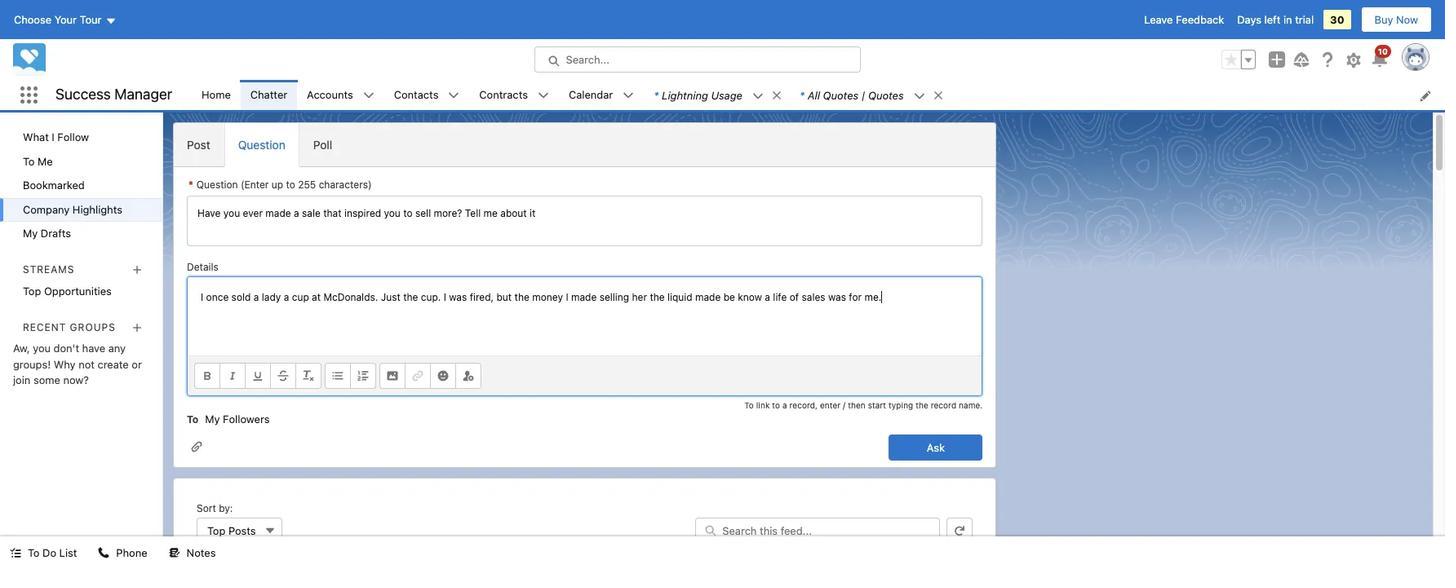 Task type: describe. For each thing, give the bounding box(es) containing it.
poll
[[313, 138, 332, 152]]

a left the "cup"
[[284, 291, 289, 304]]

contracts link
[[470, 80, 538, 110]]

1 horizontal spatial to
[[772, 401, 780, 411]]

phone button
[[88, 537, 157, 570]]

days
[[1237, 13, 1262, 26]]

me
[[38, 155, 53, 168]]

have
[[82, 342, 105, 355]]

link
[[756, 401, 770, 411]]

notes
[[187, 547, 216, 560]]

to for to my followers
[[187, 414, 199, 426]]

recent groups link
[[23, 321, 116, 334]]

list
[[59, 547, 77, 560]]

calendar
[[569, 88, 613, 101]]

search... button
[[534, 47, 861, 73]]

1 was from the left
[[449, 291, 467, 304]]

me.
[[865, 291, 882, 304]]

accounts list item
[[297, 80, 384, 110]]

typing
[[889, 401, 913, 411]]

choose
[[14, 13, 51, 26]]

Details text field
[[188, 277, 982, 356]]

be
[[724, 291, 735, 304]]

just
[[381, 291, 401, 304]]

sort by:
[[197, 502, 233, 515]]

text default image inside notes button
[[169, 548, 180, 559]]

my inside "link"
[[23, 227, 38, 240]]

to for to do list
[[28, 547, 40, 560]]

mcdonalds.
[[324, 291, 378, 304]]

details
[[187, 261, 219, 273]]

cup
[[292, 291, 309, 304]]

chatter
[[250, 88, 287, 101]]

selling
[[600, 291, 629, 304]]

255
[[298, 179, 316, 191]]

format text element
[[194, 363, 322, 389]]

in
[[1284, 13, 1292, 26]]

insert content element
[[380, 363, 482, 389]]

to link to a record, enter / then start typing the record name.
[[744, 401, 983, 411]]

my drafts
[[23, 227, 71, 240]]

top opportunities
[[23, 285, 112, 298]]

2 quotes from the left
[[868, 89, 904, 102]]

calendar link
[[559, 80, 623, 110]]

do
[[43, 547, 56, 560]]

list containing home
[[192, 80, 1445, 110]]

sold
[[231, 291, 251, 304]]

0 vertical spatial to
[[286, 179, 295, 191]]

align text element
[[325, 363, 376, 389]]

company highlights
[[23, 203, 122, 216]]

company highlights link
[[0, 198, 162, 222]]

buy now
[[1375, 13, 1418, 26]]

groups
[[70, 321, 116, 334]]

recent groups
[[23, 321, 116, 334]]

a left record,
[[783, 401, 787, 411]]

enter
[[820, 401, 841, 411]]

days left in trial
[[1237, 13, 1314, 26]]

text default image inside phone button
[[98, 548, 110, 559]]

not
[[78, 358, 95, 371]]

your
[[54, 13, 77, 26]]

poll link
[[299, 123, 346, 166]]

text default image right | on the right top of page
[[933, 90, 944, 101]]

name.
[[959, 401, 983, 411]]

i left once
[[201, 291, 203, 304]]

text default image inside accounts list item
[[363, 90, 374, 101]]

top posts
[[207, 524, 256, 537]]

aw,
[[13, 342, 30, 355]]

1 quotes from the left
[[823, 89, 859, 102]]

bookmarked link
[[0, 174, 162, 198]]

groups!
[[13, 358, 51, 371]]

drafts
[[41, 227, 71, 240]]

post link
[[174, 123, 224, 166]]

usage
[[711, 89, 743, 102]]

why
[[54, 358, 76, 371]]

2 made from the left
[[695, 291, 721, 304]]

Search this feed... search field
[[696, 518, 940, 544]]

leave
[[1144, 13, 1173, 26]]

cup.
[[421, 291, 441, 304]]

contacts link
[[384, 80, 448, 110]]

aw, you don't have any groups!
[[13, 342, 126, 371]]

chatter link
[[241, 80, 297, 110]]

the right just
[[403, 291, 418, 304]]

text default image inside contacts list item
[[448, 90, 460, 101]]

you
[[33, 342, 51, 355]]

some
[[33, 374, 60, 387]]

feedback
[[1176, 13, 1224, 26]]

follow
[[57, 131, 89, 144]]

characters)
[[319, 179, 372, 191]]

the right the but
[[515, 291, 530, 304]]

the right typing
[[916, 401, 929, 411]]

streams
[[23, 263, 75, 276]]

* for * all quotes | quotes
[[800, 89, 805, 102]]

highlights
[[72, 203, 122, 216]]

but
[[497, 291, 512, 304]]

the right the her
[[650, 291, 665, 304]]

followers
[[223, 413, 270, 426]]



Task type: vqa. For each thing, say whether or not it's contained in the screenshot.
second More link from the right
no



Task type: locate. For each thing, give the bounding box(es) containing it.
text default image inside contracts list item
[[538, 90, 549, 101]]

streams link
[[23, 263, 75, 276]]

join
[[13, 374, 31, 387]]

company
[[23, 203, 70, 216]]

1 made from the left
[[571, 291, 597, 304]]

what
[[23, 131, 49, 144]]

ask button
[[889, 435, 983, 461]]

0 horizontal spatial to
[[286, 179, 295, 191]]

text default image
[[771, 90, 783, 101], [933, 90, 944, 101], [363, 90, 374, 101], [448, 90, 460, 101], [538, 90, 549, 101], [10, 548, 21, 559], [98, 548, 110, 559]]

lady
[[262, 291, 281, 304]]

* all quotes | quotes
[[800, 89, 904, 102]]

2 list item from the left
[[790, 80, 951, 110]]

made
[[571, 291, 597, 304], [695, 291, 721, 304]]

text default image left phone
[[98, 548, 110, 559]]

the
[[403, 291, 418, 304], [515, 291, 530, 304], [650, 291, 665, 304], [916, 401, 929, 411]]

tab list containing post
[[173, 122, 997, 167]]

or
[[132, 358, 142, 371]]

list item
[[644, 80, 790, 110], [790, 80, 951, 110]]

i right money
[[566, 291, 569, 304]]

recent
[[23, 321, 66, 334]]

|
[[862, 89, 865, 102]]

a left the lady
[[254, 291, 259, 304]]

0 horizontal spatial quotes
[[823, 89, 859, 102]]

1 vertical spatial question
[[197, 179, 238, 191]]

group
[[1222, 50, 1256, 69]]

my
[[23, 227, 38, 240], [205, 413, 220, 426]]

1 horizontal spatial *
[[654, 89, 659, 102]]

top down sort by:
[[207, 524, 226, 537]]

home link
[[192, 80, 241, 110]]

made left the selling
[[571, 291, 597, 304]]

* left all
[[800, 89, 805, 102]]

home
[[202, 88, 231, 101]]

2 horizontal spatial *
[[800, 89, 805, 102]]

0 vertical spatial my
[[23, 227, 38, 240]]

now
[[1396, 13, 1418, 26]]

30
[[1330, 13, 1345, 26]]

to for to link to a record, enter / then start typing the record name.
[[744, 401, 754, 411]]

calendar list item
[[559, 80, 644, 110]]

don't
[[54, 342, 79, 355]]

success manager
[[55, 86, 172, 103]]

top
[[23, 285, 41, 298], [207, 524, 226, 537]]

question link
[[224, 123, 299, 166]]

0 horizontal spatial top
[[23, 285, 41, 298]]

my drafts link
[[0, 222, 162, 246]]

2 was from the left
[[828, 291, 846, 304]]

start
[[868, 401, 886, 411]]

why not create or join some now?
[[13, 358, 142, 387]]

0 vertical spatial top
[[23, 285, 41, 298]]

to inside 'button'
[[28, 547, 40, 560]]

made left be
[[695, 291, 721, 304]]

1 horizontal spatial made
[[695, 291, 721, 304]]

/
[[843, 401, 846, 411]]

leave feedback
[[1144, 13, 1224, 26]]

0 horizontal spatial *
[[189, 179, 193, 191]]

text default image left notes
[[169, 548, 180, 559]]

to left the do
[[28, 547, 40, 560]]

i right what
[[52, 131, 55, 144]]

create
[[98, 358, 129, 371]]

buy
[[1375, 13, 1394, 26]]

text default image right the usage at the top of page
[[752, 90, 764, 102]]

of
[[790, 291, 799, 304]]

i once sold a lady a cup at mcdonalds. just the cup. i was fired, but the money i made selling her the liquid made be know a life of sales was for me.
[[201, 291, 882, 304]]

all
[[808, 89, 820, 102]]

to right up
[[286, 179, 295, 191]]

text default image inside to do list 'button'
[[10, 548, 21, 559]]

her
[[632, 291, 647, 304]]

at
[[312, 291, 321, 304]]

to left me
[[23, 155, 35, 168]]

quotes
[[823, 89, 859, 102], [868, 89, 904, 102]]

to inside the to my followers
[[187, 414, 199, 426]]

question up (enter on the top left of the page
[[238, 138, 285, 152]]

was
[[449, 291, 467, 304], [828, 291, 846, 304]]

top down streams
[[23, 285, 41, 298]]

top for top posts
[[207, 524, 226, 537]]

was left for
[[828, 291, 846, 304]]

top for top opportunities
[[23, 285, 41, 298]]

0 horizontal spatial was
[[449, 291, 467, 304]]

1 horizontal spatial my
[[205, 413, 220, 426]]

0 horizontal spatial made
[[571, 291, 597, 304]]

liquid
[[668, 291, 693, 304]]

manager
[[114, 86, 172, 103]]

1 list item from the left
[[644, 80, 790, 110]]

1 horizontal spatial was
[[828, 291, 846, 304]]

any
[[108, 342, 126, 355]]

sales
[[802, 291, 826, 304]]

tab list
[[173, 122, 997, 167]]

know
[[738, 291, 762, 304]]

success
[[55, 86, 111, 103]]

question left (enter on the top left of the page
[[197, 179, 238, 191]]

to me
[[23, 155, 53, 168]]

quotes left | on the right top of page
[[823, 89, 859, 102]]

* for * lightning usage
[[654, 89, 659, 102]]

to left link
[[744, 401, 754, 411]]

a left life
[[765, 291, 770, 304]]

what i follow link
[[0, 126, 162, 150]]

bookmarked
[[23, 179, 85, 192]]

text default image inside the calendar list item
[[623, 90, 634, 101]]

to do list
[[28, 547, 77, 560]]

leave feedback link
[[1144, 13, 1224, 26]]

question
[[238, 138, 285, 152], [197, 179, 238, 191]]

* question (enter up to 255 characters)
[[189, 179, 372, 191]]

to
[[23, 155, 35, 168], [744, 401, 754, 411], [187, 414, 199, 426], [28, 547, 40, 560]]

*
[[654, 89, 659, 102], [800, 89, 805, 102], [189, 179, 193, 191]]

by:
[[219, 502, 233, 515]]

What would you like to know? text field
[[187, 196, 983, 246]]

text default image
[[623, 90, 634, 101], [752, 90, 764, 102], [914, 90, 925, 102], [169, 548, 180, 559]]

* left lightning
[[654, 89, 659, 102]]

to right link
[[772, 401, 780, 411]]

quotes right | on the right top of page
[[868, 89, 904, 102]]

* for * question (enter up to 255 characters)
[[189, 179, 193, 191]]

my left "followers"
[[205, 413, 220, 426]]

1 vertical spatial top
[[207, 524, 226, 537]]

text default image left the do
[[10, 548, 21, 559]]

text default image right | on the right top of page
[[914, 90, 925, 102]]

to left "followers"
[[187, 414, 199, 426]]

0 vertical spatial question
[[238, 138, 285, 152]]

life
[[773, 291, 787, 304]]

* down post at top left
[[189, 179, 193, 191]]

Sort by: button
[[197, 518, 283, 544]]

list
[[192, 80, 1445, 110]]

phone
[[116, 547, 147, 560]]

text default image right 'calendar'
[[623, 90, 634, 101]]

record,
[[790, 401, 818, 411]]

posts
[[228, 524, 256, 537]]

text default image right contracts
[[538, 90, 549, 101]]

top inside the sort by: button
[[207, 524, 226, 537]]

text default image left all
[[771, 90, 783, 101]]

was left fired,
[[449, 291, 467, 304]]

to my followers
[[187, 413, 270, 426]]

1 horizontal spatial top
[[207, 524, 226, 537]]

for
[[849, 291, 862, 304]]

post
[[187, 138, 210, 152]]

buy now button
[[1361, 7, 1432, 33]]

1 vertical spatial to
[[772, 401, 780, 411]]

0 horizontal spatial my
[[23, 227, 38, 240]]

search...
[[566, 53, 610, 66]]

sort
[[197, 502, 216, 515]]

lightning
[[662, 89, 708, 102]]

record
[[931, 401, 957, 411]]

to do list button
[[0, 537, 87, 570]]

contracts list item
[[470, 80, 559, 110]]

i inside 'what i follow' link
[[52, 131, 55, 144]]

i right cup.
[[444, 291, 446, 304]]

text default image right the accounts at the left of page
[[363, 90, 374, 101]]

notes button
[[159, 537, 226, 570]]

1 vertical spatial my
[[205, 413, 220, 426]]

to for to me
[[23, 155, 35, 168]]

my left 'drafts'
[[23, 227, 38, 240]]

what i follow
[[23, 131, 89, 144]]

money
[[532, 291, 563, 304]]

trial
[[1295, 13, 1314, 26]]

now?
[[63, 374, 89, 387]]

text default image right contacts at the top left of the page
[[448, 90, 460, 101]]

1 horizontal spatial quotes
[[868, 89, 904, 102]]

up
[[272, 179, 283, 191]]

toolbar
[[188, 356, 982, 396]]

contacts list item
[[384, 80, 470, 110]]

left
[[1265, 13, 1281, 26]]



